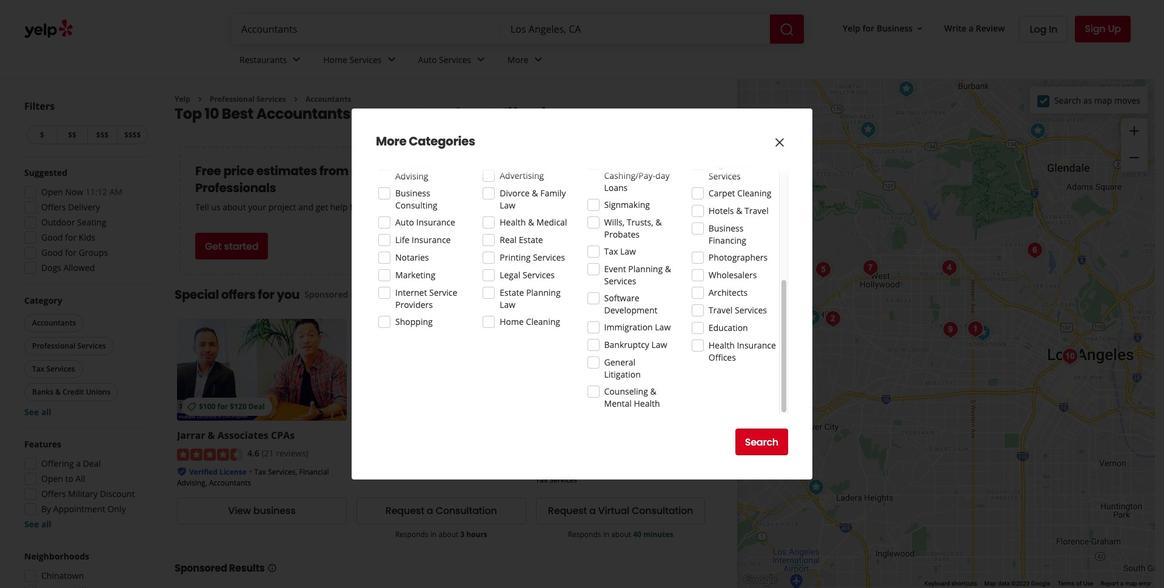 Task type: describe. For each thing, give the bounding box(es) containing it.
top
[[175, 104, 202, 124]]

cleaning for home cleaning
[[526, 316, 560, 327]]

services inside accountants, bookkeepers, tax services
[[550, 475, 577, 485]]

home services
[[323, 54, 382, 65]]

general litigation
[[604, 356, 641, 380]]

shopping
[[395, 316, 433, 327]]

legal
[[500, 269, 520, 281]]

search image
[[780, 22, 794, 37]]

insurance for auto insurance
[[416, 216, 455, 228]]

counseling & mental health
[[604, 386, 660, 409]]

log in link
[[1019, 16, 1068, 42]]

businesses.
[[416, 202, 462, 213]]

get started button
[[195, 233, 268, 260]]

home services link
[[314, 44, 408, 79]]

group containing category
[[22, 295, 150, 418]]

chinatown
[[41, 570, 84, 581]]

chang ryul ji, cpa image
[[970, 320, 995, 345]]

angeles,
[[418, 104, 481, 124]]

rgn accountancy group image
[[811, 257, 835, 282]]

$$$
[[96, 130, 109, 140]]

1 horizontal spatial professional services
[[210, 94, 286, 104]]

open to all
[[41, 473, 85, 484]]

accountants, bookkeepers, tax services
[[536, 464, 705, 485]]

law inside estate planning law
[[500, 299, 515, 310]]

24 chevron down v2 image for auto services
[[474, 52, 488, 67]]

marketing
[[395, 269, 435, 281]]

map
[[984, 580, 996, 587]]

wills, trusts, & probates
[[604, 216, 662, 240]]

free for price
[[195, 163, 221, 180]]

good for good for groups
[[41, 247, 63, 258]]

insurance for life insurance
[[412, 234, 451, 246]]

next image
[[697, 288, 711, 302]]

medical
[[536, 216, 567, 228]]

16 verified v2 image
[[177, 467, 187, 476]]

24 chevron down v2 image for more
[[531, 52, 545, 67]]

offers military discount
[[41, 488, 135, 500]]

sign up
[[1085, 22, 1121, 36]]

home for home cleaning
[[500, 316, 524, 327]]

tax law
[[604, 246, 636, 257]]

services,
[[268, 467, 297, 477]]

write a review
[[944, 22, 1005, 34]]

jarrar & associates cpas image
[[794, 297, 818, 321]]

& inside event planning & services
[[665, 263, 671, 275]]

4.6 (21 reviews)
[[247, 448, 309, 459]]

verified
[[189, 467, 218, 477]]

banks & credit unions
[[32, 387, 111, 397]]

dogs allowed
[[41, 262, 95, 273]]

health for health & medical
[[500, 216, 526, 228]]

internet
[[395, 287, 427, 298]]

banks & credit unions button
[[24, 383, 118, 401]]

professional inside button
[[32, 341, 75, 351]]

request a consultation
[[385, 504, 497, 518]]

divorce & family law
[[500, 187, 566, 211]]

as
[[1083, 94, 1092, 106]]

license
[[220, 467, 247, 477]]

terms of use link
[[1058, 580, 1093, 587]]

suggested
[[24, 167, 67, 178]]

pro solutions image
[[800, 305, 824, 330]]

offers for offers military discount
[[41, 488, 66, 500]]

for left you
[[258, 286, 274, 303]]

a for map
[[1120, 580, 1124, 587]]

$100 for $120 deal
[[199, 402, 265, 412]]

more categories dialog
[[0, 0, 1164, 588]]

litigation
[[604, 369, 641, 380]]

see for features
[[24, 518, 39, 530]]

about for request a consultation
[[438, 529, 458, 539]]

group containing suggested
[[21, 167, 150, 278]]

& inside wills, trusts, & probates
[[656, 216, 662, 228]]

& for banks & credit unions
[[55, 387, 61, 397]]

request a consultation button
[[356, 498, 526, 524]]

map region
[[677, 0, 1164, 588]]

sponsored
[[371, 202, 414, 213]]

all for features
[[41, 518, 51, 530]]

probates
[[604, 229, 640, 240]]

professional services button
[[24, 337, 114, 355]]

health insurance offices
[[709, 340, 776, 363]]

0 vertical spatial deal
[[248, 402, 265, 412]]

outdoor
[[41, 216, 75, 228]]

free consultations link
[[536, 319, 705, 421]]

reviews)
[[276, 448, 309, 459]]

service
[[429, 287, 457, 298]]

business for business consulting
[[395, 187, 430, 199]]

16 deal v2 image
[[187, 402, 196, 412]]

offices
[[709, 352, 736, 363]]

view business link
[[177, 498, 347, 524]]

for for groups
[[65, 247, 77, 258]]

0 horizontal spatial from
[[319, 163, 349, 180]]

immigration
[[604, 321, 653, 333]]

free for consultations
[[558, 402, 573, 412]]

responds for virtual
[[568, 529, 601, 539]]

responds in about 3 hours
[[395, 529, 487, 539]]

minutes
[[643, 529, 673, 539]]

tax for tax services
[[32, 364, 44, 374]]

loans
[[604, 182, 628, 193]]

providers
[[395, 299, 433, 310]]

signmaking
[[604, 199, 650, 210]]

good for groups
[[41, 247, 108, 258]]

jarrar & associates cpas
[[177, 429, 295, 442]]

auto for auto insurance
[[395, 216, 414, 228]]

financial inside more categories dialog
[[395, 158, 430, 170]]

pinnacle tax services image
[[1058, 344, 1082, 368]]

$
[[40, 130, 44, 140]]

verified license button
[[189, 466, 247, 477]]

review
[[976, 22, 1005, 34]]

consulting
[[395, 199, 437, 211]]

all for category
[[41, 406, 51, 418]]

by appointment only
[[41, 503, 126, 515]]

local
[[351, 163, 380, 180]]

financial counseling center image
[[938, 317, 962, 342]]

health inside 'counseling & mental health'
[[634, 398, 660, 409]]

keyboard shortcuts button
[[924, 580, 977, 588]]

map data ©2023 google
[[984, 580, 1050, 587]]

insurance for health insurance offices
[[737, 340, 776, 351]]

sponsored for sponsored results
[[175, 561, 227, 575]]

life insurance
[[395, 234, 451, 246]]

help
[[330, 202, 348, 213]]

16 chevron right v2 image
[[291, 94, 301, 104]]

log
[[1030, 22, 1046, 36]]

4.6
[[247, 448, 259, 459]]

sponsored for sponsored
[[304, 289, 348, 300]]

see all for features
[[24, 518, 51, 530]]

immigration law
[[604, 321, 671, 333]]

filters
[[24, 99, 55, 113]]

a for deal
[[76, 458, 81, 469]]

psl cpa and associates image
[[972, 319, 996, 343]]

a for consultation
[[427, 504, 433, 518]]

request a virtual consultation button
[[536, 498, 705, 524]]

mental
[[604, 398, 632, 409]]

planning for event
[[628, 263, 663, 275]]

$100 for $120 deal link
[[177, 319, 347, 421]]

for for business
[[863, 22, 874, 34]]

report
[[1101, 580, 1119, 587]]

travel services
[[709, 304, 767, 316]]

search for search
[[745, 435, 778, 449]]

group containing features
[[21, 438, 150, 530]]

la tax services image
[[858, 256, 882, 280]]

consultation inside button
[[632, 504, 693, 518]]

1 horizontal spatial 16 info v2 image
[[351, 290, 360, 300]]

real estate
[[500, 234, 543, 246]]

group containing neighborhoods
[[21, 550, 150, 588]]

0 vertical spatial estate
[[519, 234, 543, 246]]

groups
[[79, 247, 108, 258]]

by
[[41, 503, 51, 515]]

tax inside accountants, bookkeepers, tax services
[[536, 475, 548, 485]]

more for more categories
[[376, 133, 406, 150]]

financial inside 'tax services, financial advising, accountants'
[[299, 467, 329, 477]]

estate inside estate planning law
[[500, 287, 524, 298]]

a for virtual
[[589, 504, 596, 518]]



Task type: vqa. For each thing, say whether or not it's contained in the screenshot.
GALLERIES at bottom
no



Task type: locate. For each thing, give the bounding box(es) containing it.
insurance
[[416, 216, 455, 228], [412, 234, 451, 246], [737, 340, 776, 351]]

& for hotels & travel
[[736, 205, 742, 216]]

& for health & medical
[[528, 216, 534, 228]]

deal right $120
[[248, 402, 265, 412]]

all down by
[[41, 518, 51, 530]]

0 vertical spatial from
[[319, 163, 349, 180]]

4 24 chevron down v2 image from the left
[[531, 52, 545, 67]]

law up bankruptcy law
[[655, 321, 671, 333]]

up
[[1108, 22, 1121, 36]]

consultation up 3
[[436, 504, 497, 518]]

1 vertical spatial search
[[745, 435, 778, 449]]

good for good for kids
[[41, 232, 63, 243]]

1 vertical spatial home
[[500, 316, 524, 327]]

see all button for features
[[24, 518, 51, 530]]

for inside the $100 for $120 deal link
[[217, 402, 228, 412]]

3
[[460, 529, 464, 539]]

2 see from the top
[[24, 518, 39, 530]]

0 vertical spatial professional
[[210, 94, 255, 104]]

taxplus image
[[728, 449, 752, 473], [728, 449, 752, 473]]

& inside button
[[55, 387, 61, 397]]

planning right 'event'
[[628, 263, 663, 275]]

near
[[353, 104, 388, 124]]

wills,
[[604, 216, 625, 228]]

law for bankruptcy law
[[651, 339, 667, 350]]

business up consulting
[[395, 187, 430, 199]]

map for moves
[[1094, 94, 1112, 106]]

& right 'event'
[[665, 263, 671, 275]]

law for immigration law
[[655, 321, 671, 333]]

24 chevron down v2 image inside restaurants link
[[289, 52, 304, 67]]

accountants,
[[613, 464, 657, 474]]

home inside more categories dialog
[[500, 316, 524, 327]]

error
[[1139, 580, 1151, 587]]

a inside button
[[427, 504, 433, 518]]

1 horizontal spatial more
[[507, 54, 529, 65]]

1 vertical spatial map
[[1125, 580, 1137, 587]]

yelp for business button
[[838, 17, 930, 39]]

salazar income tax services image
[[937, 256, 961, 280]]

0 vertical spatial insurance
[[416, 216, 455, 228]]

2 good from the top
[[41, 247, 63, 258]]

0 vertical spatial good
[[41, 232, 63, 243]]

a
[[969, 22, 974, 34], [76, 458, 81, 469], [427, 504, 433, 518], [589, 504, 596, 518], [1120, 580, 1124, 587]]

1 horizontal spatial about
[[438, 529, 458, 539]]

business for business financing
[[709, 223, 744, 234]]

bookkeepers,
[[659, 464, 705, 474]]

cleaning for carpet cleaning
[[737, 187, 771, 199]]

accountants
[[305, 94, 351, 104], [256, 104, 350, 124], [32, 318, 76, 328], [209, 478, 251, 488]]

1 vertical spatial offers
[[41, 488, 66, 500]]

request inside button
[[385, 504, 424, 518]]

0 horizontal spatial 16 info v2 image
[[267, 563, 277, 573]]

for for $120
[[217, 402, 228, 412]]

2 see all button from the top
[[24, 518, 51, 530]]

health up real at the top left of the page
[[500, 216, 526, 228]]

1 vertical spatial from
[[350, 202, 369, 213]]

planning down legal services
[[526, 287, 561, 298]]

for inside the 'yelp for business' button
[[863, 22, 874, 34]]

log in
[[1030, 22, 1057, 36]]

google image
[[740, 572, 780, 588]]

accountants down license
[[209, 478, 251, 488]]

accountants up estimates
[[256, 104, 350, 124]]

1 vertical spatial sponsored
[[175, 561, 227, 575]]

2 open from the top
[[41, 473, 63, 484]]

about inside free price estimates from local tax professionals tell us about your project and get help from sponsored businesses.
[[223, 202, 246, 213]]

a up all
[[76, 458, 81, 469]]

keyboard shortcuts
[[924, 580, 977, 587]]

1 horizontal spatial deal
[[248, 402, 265, 412]]

professional right 16 chevron right v2 icon in the top left of the page
[[210, 94, 255, 104]]

good down outdoor
[[41, 232, 63, 243]]

None search field
[[232, 15, 806, 44]]

shael b. jacobson, cpa,  a.p.c. image
[[804, 475, 828, 499]]

1 vertical spatial all
[[41, 518, 51, 530]]

1 horizontal spatial business
[[709, 223, 744, 234]]

services inside event planning & services
[[604, 275, 636, 287]]

0 horizontal spatial professional
[[32, 341, 75, 351]]

1 vertical spatial deal
[[83, 458, 101, 469]]

24 chevron down v2 image
[[289, 52, 304, 67], [384, 52, 399, 67], [474, 52, 488, 67], [531, 52, 545, 67]]

financial down 'reviews)'
[[299, 467, 329, 477]]

& right banks
[[55, 387, 61, 397]]

a left virtual
[[589, 504, 596, 518]]

request a virtual consultation
[[548, 504, 693, 518]]

event
[[604, 263, 626, 275]]

for for kids
[[65, 232, 77, 243]]

0 horizontal spatial deal
[[83, 458, 101, 469]]

1 horizontal spatial cleaning
[[737, 187, 771, 199]]

(21
[[262, 448, 274, 459]]

law up home cleaning
[[500, 299, 515, 310]]

free left price
[[195, 163, 221, 180]]

banks
[[32, 387, 53, 397]]

1 vertical spatial more
[[376, 133, 406, 150]]

responds for consultation
[[395, 529, 428, 539]]

1 horizontal spatial health
[[634, 398, 660, 409]]

1 in from the left
[[430, 529, 437, 539]]

business categories element
[[230, 44, 1131, 79]]

robert ricco, cpa image
[[1059, 343, 1084, 368]]

law down divorce
[[500, 199, 515, 211]]

auto inside more categories dialog
[[395, 216, 414, 228]]

24 chevron down v2 image right restaurants
[[289, 52, 304, 67]]

auto for auto services
[[418, 54, 437, 65]]

1 horizontal spatial consultation
[[632, 504, 693, 518]]

in down request a consultation
[[430, 529, 437, 539]]

consultation inside button
[[436, 504, 497, 518]]

a for review
[[969, 22, 974, 34]]

1 horizontal spatial in
[[603, 529, 609, 539]]

2 24 chevron down v2 image from the left
[[384, 52, 399, 67]]

open
[[41, 186, 63, 198], [41, 473, 63, 484]]

0 horizontal spatial sponsored
[[175, 561, 227, 575]]

health for health insurance offices
[[709, 340, 735, 351]]

0 horizontal spatial financial
[[299, 467, 329, 477]]

wiseman & burke image
[[1026, 119, 1050, 143]]

legal services
[[500, 269, 555, 281]]

services inside registration services
[[709, 170, 741, 182]]

all down banks
[[41, 406, 51, 418]]

about for request a virtual consultation
[[611, 529, 631, 539]]

16 chevron right v2 image
[[195, 94, 205, 104]]

insurance inside 'health insurance offices'
[[737, 340, 776, 351]]

moves
[[1114, 94, 1140, 106]]

accountants inside button
[[32, 318, 76, 328]]

1 vertical spatial auto
[[395, 216, 414, 228]]

more down "los"
[[376, 133, 406, 150]]

0 vertical spatial professional services
[[210, 94, 286, 104]]

accountants link
[[305, 94, 351, 104]]

open for open to all
[[41, 473, 63, 484]]

0 horizontal spatial search
[[745, 435, 778, 449]]

shortcuts
[[951, 580, 977, 587]]

bankruptcy law
[[604, 339, 667, 350]]

2 all from the top
[[41, 518, 51, 530]]

& up real estate
[[528, 216, 534, 228]]

get
[[205, 239, 222, 253]]

map
[[1094, 94, 1112, 106], [1125, 580, 1137, 587]]

16 info v2 image
[[351, 290, 360, 300], [267, 563, 277, 573]]

to
[[65, 473, 73, 484]]

1 vertical spatial open
[[41, 473, 63, 484]]

0 horizontal spatial free
[[195, 163, 221, 180]]

0 horizontal spatial professional services
[[32, 341, 106, 351]]

professional down accountants button
[[32, 341, 75, 351]]

& for divorce & family law
[[532, 187, 538, 199]]

business left 16 chevron down v2 image
[[877, 22, 913, 34]]

1 horizontal spatial search
[[1054, 94, 1081, 106]]

more inside dialog
[[376, 133, 406, 150]]

1 vertical spatial good
[[41, 247, 63, 258]]

0 horizontal spatial responds
[[395, 529, 428, 539]]

auto inside business categories "element"
[[418, 54, 437, 65]]

a right write on the right top of page
[[969, 22, 974, 34]]

1 vertical spatial 16 info v2 image
[[267, 563, 277, 573]]

1 24 chevron down v2 image from the left
[[289, 52, 304, 67]]

2 request from the left
[[548, 504, 587, 518]]

0 vertical spatial financial
[[395, 158, 430, 170]]

cleaning down estate planning law
[[526, 316, 560, 327]]

24 chevron down v2 image for home services
[[384, 52, 399, 67]]

home up accountants link
[[323, 54, 347, 65]]

1 vertical spatial estate
[[500, 287, 524, 298]]

request for request a consultation
[[385, 504, 424, 518]]

1 horizontal spatial professional
[[210, 94, 255, 104]]

see all
[[24, 406, 51, 418], [24, 518, 51, 530]]

1 horizontal spatial responds
[[568, 529, 601, 539]]

business inside business financing
[[709, 223, 744, 234]]

tax inside more categories dialog
[[604, 246, 618, 257]]

view
[[228, 504, 251, 518]]

a inside button
[[589, 504, 596, 518]]

virtual
[[598, 504, 629, 518]]

professional services down accountants button
[[32, 341, 106, 351]]

deal up all
[[83, 458, 101, 469]]

1 vertical spatial insurance
[[412, 234, 451, 246]]

see all down banks
[[24, 406, 51, 418]]

business inside business consulting
[[395, 187, 430, 199]]

0 vertical spatial auto
[[418, 54, 437, 65]]

0 horizontal spatial yelp
[[175, 94, 190, 104]]

more up the california
[[507, 54, 529, 65]]

1 horizontal spatial sponsored
[[304, 289, 348, 300]]

auto up angeles,
[[418, 54, 437, 65]]

about left 3
[[438, 529, 458, 539]]

see for category
[[24, 406, 39, 418]]

0 vertical spatial search
[[1054, 94, 1081, 106]]

1 consultation from the left
[[436, 504, 497, 518]]

see down banks
[[24, 406, 39, 418]]

professional services link
[[210, 94, 286, 104]]

2 horizontal spatial about
[[611, 529, 631, 539]]

in
[[430, 529, 437, 539], [603, 529, 609, 539]]

request up responds in about 3 hours
[[385, 504, 424, 518]]

in down virtual
[[603, 529, 609, 539]]

us
[[211, 202, 220, 213]]

group
[[1121, 118, 1148, 172], [21, 167, 150, 278], [22, 295, 150, 418], [21, 438, 150, 530], [21, 550, 150, 588]]

insurance down businesses.
[[416, 216, 455, 228]]

insurance down auto insurance
[[412, 234, 451, 246]]

open for open now 11:12 am
[[41, 186, 63, 198]]

accountants inside 'tax services, financial advising, accountants'
[[209, 478, 251, 488]]

0 vertical spatial health
[[500, 216, 526, 228]]

2 consultation from the left
[[632, 504, 693, 518]]

0 horizontal spatial more
[[376, 133, 406, 150]]

0 vertical spatial offers
[[41, 201, 66, 213]]

1 vertical spatial planning
[[526, 287, 561, 298]]

travel down the carpet cleaning at the top right of page
[[745, 205, 769, 216]]

samuel b choi accountancy image
[[963, 317, 987, 341]]

1 vertical spatial see
[[24, 518, 39, 530]]

24 chevron down v2 image inside more link
[[531, 52, 545, 67]]

insurance down education
[[737, 340, 776, 351]]

2 in from the left
[[603, 529, 609, 539]]

accountants down category
[[32, 318, 76, 328]]

internet service providers
[[395, 287, 457, 310]]

business financing
[[709, 223, 746, 246]]

0 horizontal spatial home
[[323, 54, 347, 65]]

zoom in image
[[1127, 123, 1142, 138]]

axiom books image
[[856, 117, 880, 142]]

1 horizontal spatial from
[[350, 202, 369, 213]]

16 info v2 image right results
[[267, 563, 277, 573]]

discount
[[100, 488, 135, 500]]

1 request from the left
[[385, 504, 424, 518]]

see all down by
[[24, 518, 51, 530]]

home inside business categories "element"
[[323, 54, 347, 65]]

for
[[863, 22, 874, 34], [65, 232, 77, 243], [65, 247, 77, 258], [258, 286, 274, 303], [217, 402, 228, 412]]

1 open from the top
[[41, 186, 63, 198]]

responds down virtual
[[568, 529, 601, 539]]

0 vertical spatial map
[[1094, 94, 1112, 106]]

open down the offering
[[41, 473, 63, 484]]

yelp for yelp for business
[[843, 22, 860, 34]]

financial up advising
[[395, 158, 430, 170]]

1 all from the top
[[41, 406, 51, 418]]

estimates
[[256, 163, 317, 180]]

map left error
[[1125, 580, 1137, 587]]

in for virtual
[[603, 529, 609, 539]]

map for error
[[1125, 580, 1137, 587]]

1 see all button from the top
[[24, 406, 51, 418]]

0 vertical spatial all
[[41, 406, 51, 418]]

see all button for category
[[24, 406, 51, 418]]

health inside 'health insurance offices'
[[709, 340, 735, 351]]

24 chevron down v2 image inside home services link
[[384, 52, 399, 67]]

search for search as map moves
[[1054, 94, 1081, 106]]

hotels & travel
[[709, 205, 769, 216]]

free price estimates from local tax professionals image
[[603, 177, 664, 237]]

0 horizontal spatial request
[[385, 504, 424, 518]]

request inside button
[[548, 504, 587, 518]]

see all button down banks
[[24, 406, 51, 418]]

business up financing
[[709, 223, 744, 234]]

free left consultations
[[558, 402, 573, 412]]

2 horizontal spatial health
[[709, 340, 735, 351]]

sponsored left results
[[175, 561, 227, 575]]

map right as
[[1094, 94, 1112, 106]]

0 horizontal spatial map
[[1094, 94, 1112, 106]]

responds down the request a consultation button
[[395, 529, 428, 539]]

software
[[604, 292, 639, 304]]

julie moran, cpa image
[[894, 77, 918, 101]]

delivery
[[68, 201, 100, 213]]

4.6 star rating image
[[177, 449, 243, 461]]

alan mehdiani, cpa, tax accountant image
[[821, 306, 845, 331]]

& left family
[[532, 187, 538, 199]]

24 chevron down v2 image right auto services
[[474, 52, 488, 67]]

sponsored results
[[175, 561, 265, 575]]

from left local
[[319, 163, 349, 180]]

consultation up minutes
[[632, 504, 693, 518]]

sponsored right you
[[304, 289, 348, 300]]

1 horizontal spatial travel
[[745, 205, 769, 216]]

offers delivery
[[41, 201, 100, 213]]

sign
[[1085, 22, 1106, 36]]

& down the carpet cleaning at the top right of page
[[736, 205, 742, 216]]

1 vertical spatial health
[[709, 340, 735, 351]]

google
[[1031, 580, 1050, 587]]

1 horizontal spatial financial
[[395, 158, 430, 170]]

law
[[500, 199, 515, 211], [620, 246, 636, 257], [500, 299, 515, 310], [655, 321, 671, 333], [651, 339, 667, 350]]

good
[[41, 232, 63, 243], [41, 247, 63, 258]]

health down counseling
[[634, 398, 660, 409]]

1 vertical spatial see all
[[24, 518, 51, 530]]

tax inside button
[[32, 364, 44, 374]]

verified license
[[189, 467, 247, 477]]

estate up printing services
[[519, 234, 543, 246]]

auto
[[418, 54, 437, 65], [395, 216, 414, 228]]

good up dogs
[[41, 247, 63, 258]]

24 chevron down v2 image for restaurants
[[289, 52, 304, 67]]

2 vertical spatial insurance
[[737, 340, 776, 351]]

request for request a virtual consultation
[[548, 504, 587, 518]]

neighborhoods
[[24, 550, 89, 562]]

free inside free price estimates from local tax professionals tell us about your project and get help from sponsored businesses.
[[195, 163, 221, 180]]

tax for tax law
[[604, 246, 618, 257]]

24 chevron down v2 image up the california
[[531, 52, 545, 67]]

offers for offers delivery
[[41, 201, 66, 213]]

professional services down restaurants
[[210, 94, 286, 104]]

more inside business categories "element"
[[507, 54, 529, 65]]

use
[[1083, 580, 1093, 587]]

1 vertical spatial professional services
[[32, 341, 106, 351]]

3 24 chevron down v2 image from the left
[[474, 52, 488, 67]]

planning for estate
[[526, 287, 561, 298]]

planning inside estate planning law
[[526, 287, 561, 298]]

0 horizontal spatial planning
[[526, 287, 561, 298]]

tax for tax services, financial advising, accountants
[[254, 467, 266, 477]]

for down outdoor seating
[[65, 232, 77, 243]]

0 horizontal spatial auto
[[395, 216, 414, 228]]

1 responds from the left
[[395, 529, 428, 539]]

sign up link
[[1075, 16, 1131, 42]]

0 horizontal spatial consultation
[[436, 504, 497, 518]]

0 vertical spatial free
[[195, 163, 221, 180]]

trusts,
[[627, 216, 653, 228]]

report a map error link
[[1101, 580, 1151, 587]]

a right report
[[1120, 580, 1124, 587]]

0 horizontal spatial health
[[500, 216, 526, 228]]

registration
[[709, 158, 756, 170]]

& up 4.6 star rating image
[[208, 429, 215, 442]]

education
[[709, 322, 748, 333]]

offers up by
[[41, 488, 66, 500]]

advising
[[395, 170, 428, 182]]

law down immigration law
[[651, 339, 667, 350]]

1 vertical spatial travel
[[709, 304, 733, 316]]

law down the probates
[[620, 246, 636, 257]]

for left 16 chevron down v2 image
[[863, 22, 874, 34]]

0 vertical spatial see
[[24, 406, 39, 418]]

free price estimates from local tax professionals tell us about your project and get help from sponsored businesses.
[[195, 163, 462, 213]]

0 vertical spatial home
[[323, 54, 347, 65]]

$120
[[230, 402, 246, 412]]

0 vertical spatial travel
[[745, 205, 769, 216]]

see up neighborhoods
[[24, 518, 39, 530]]

estate down legal
[[500, 287, 524, 298]]

see all button down by
[[24, 518, 51, 530]]

auto up life
[[395, 216, 414, 228]]

1 vertical spatial financial
[[299, 467, 329, 477]]

you
[[277, 286, 300, 303]]

0 vertical spatial cleaning
[[737, 187, 771, 199]]

2 vertical spatial health
[[634, 398, 660, 409]]

data
[[998, 580, 1010, 587]]

1 vertical spatial free
[[558, 402, 573, 412]]

services
[[350, 54, 382, 65], [439, 54, 471, 65], [256, 94, 286, 104], [709, 170, 741, 182], [533, 252, 565, 263], [523, 269, 555, 281], [604, 275, 636, 287], [735, 304, 767, 316], [77, 341, 106, 351], [46, 364, 75, 374], [550, 475, 577, 485]]

0 horizontal spatial in
[[430, 529, 437, 539]]

professional services inside button
[[32, 341, 106, 351]]

zoom out image
[[1127, 150, 1142, 165]]

0 vertical spatial business
[[877, 22, 913, 34]]

health up offices
[[709, 340, 735, 351]]

1 vertical spatial see all button
[[24, 518, 51, 530]]

2 offers from the top
[[41, 488, 66, 500]]

& for jarrar & associates cpas
[[208, 429, 215, 442]]

about left "40"
[[611, 529, 631, 539]]

16 chevron down v2 image
[[915, 24, 925, 33]]

0 horizontal spatial travel
[[709, 304, 733, 316]]

1 horizontal spatial home
[[500, 316, 524, 327]]

1 vertical spatial business
[[395, 187, 430, 199]]

1 good from the top
[[41, 232, 63, 243]]

estate planning law
[[500, 287, 561, 310]]

home down estate planning law
[[500, 316, 524, 327]]

1 horizontal spatial free
[[558, 402, 573, 412]]

professional
[[210, 94, 255, 104], [32, 341, 75, 351]]

1 horizontal spatial map
[[1125, 580, 1137, 587]]

close image
[[772, 135, 787, 150]]

search inside button
[[745, 435, 778, 449]]

cleaning up hotels & travel
[[737, 187, 771, 199]]

2 vertical spatial business
[[709, 223, 744, 234]]

tax inside free price estimates from local tax professionals tell us about your project and get help from sponsored businesses.
[[382, 163, 404, 180]]

planning inside event planning & services
[[628, 263, 663, 275]]

& inside 'counseling & mental health'
[[650, 386, 656, 397]]

0 vertical spatial open
[[41, 186, 63, 198]]

0 vertical spatial see all
[[24, 406, 51, 418]]

see all for category
[[24, 406, 51, 418]]

seating
[[77, 216, 106, 228]]

about right us
[[223, 202, 246, 213]]

request left virtual
[[548, 504, 587, 518]]

a up responds in about 3 hours
[[427, 504, 433, 518]]

free consultations
[[558, 402, 625, 412]]

for left $120
[[217, 402, 228, 412]]

keyboard
[[924, 580, 950, 587]]

1 horizontal spatial yelp
[[843, 22, 860, 34]]

offers up outdoor
[[41, 201, 66, 213]]

& right trusts,
[[656, 216, 662, 228]]

deal
[[248, 402, 265, 412], [83, 458, 101, 469]]

$$$$ button
[[117, 125, 148, 144]]

0 vertical spatial more
[[507, 54, 529, 65]]

open down suggested
[[41, 186, 63, 198]]

1 see from the top
[[24, 406, 39, 418]]

now
[[65, 186, 83, 198]]

1 see all from the top
[[24, 406, 51, 418]]

offering a deal
[[41, 458, 101, 469]]

travel down architects at the right of the page
[[709, 304, 733, 316]]

only
[[108, 503, 126, 515]]

for down good for kids
[[65, 247, 77, 258]]

offering
[[41, 458, 74, 469]]

& for counseling & mental health
[[650, 386, 656, 397]]

2 responds from the left
[[568, 529, 601, 539]]

$$$ button
[[87, 125, 117, 144]]

carpet cleaning
[[709, 187, 771, 199]]

1 vertical spatial professional
[[32, 341, 75, 351]]

0 vertical spatial see all button
[[24, 406, 51, 418]]

professionals
[[195, 180, 276, 197]]

home
[[323, 54, 347, 65], [500, 316, 524, 327]]

law for tax law
[[620, 246, 636, 257]]

16 info v2 image left internet
[[351, 290, 360, 300]]

24 chevron down v2 image right home services
[[384, 52, 399, 67]]

more categories
[[376, 133, 475, 150]]

law inside divorce & family law
[[500, 199, 515, 211]]

home for home services
[[323, 54, 347, 65]]

from right help
[[350, 202, 369, 213]]

accountants right 16 chevron right v2 image
[[305, 94, 351, 104]]

2 horizontal spatial business
[[877, 22, 913, 34]]

yelp for yelp link
[[175, 94, 190, 104]]

more for more
[[507, 54, 529, 65]]

balyan financial services image
[[1022, 238, 1047, 262]]

tax inside 'tax services, financial advising, accountants'
[[254, 467, 266, 477]]

yelp inside button
[[843, 22, 860, 34]]

2 see all from the top
[[24, 518, 51, 530]]

business inside button
[[877, 22, 913, 34]]

0 vertical spatial sponsored
[[304, 289, 348, 300]]

1 offers from the top
[[41, 201, 66, 213]]

in for consultation
[[430, 529, 437, 539]]

1 horizontal spatial auto
[[418, 54, 437, 65]]

& right counseling
[[650, 386, 656, 397]]

24 chevron down v2 image inside the auto services link
[[474, 52, 488, 67]]

& inside divorce & family law
[[532, 187, 538, 199]]

$$
[[68, 130, 76, 140]]

1 horizontal spatial planning
[[628, 263, 663, 275]]



